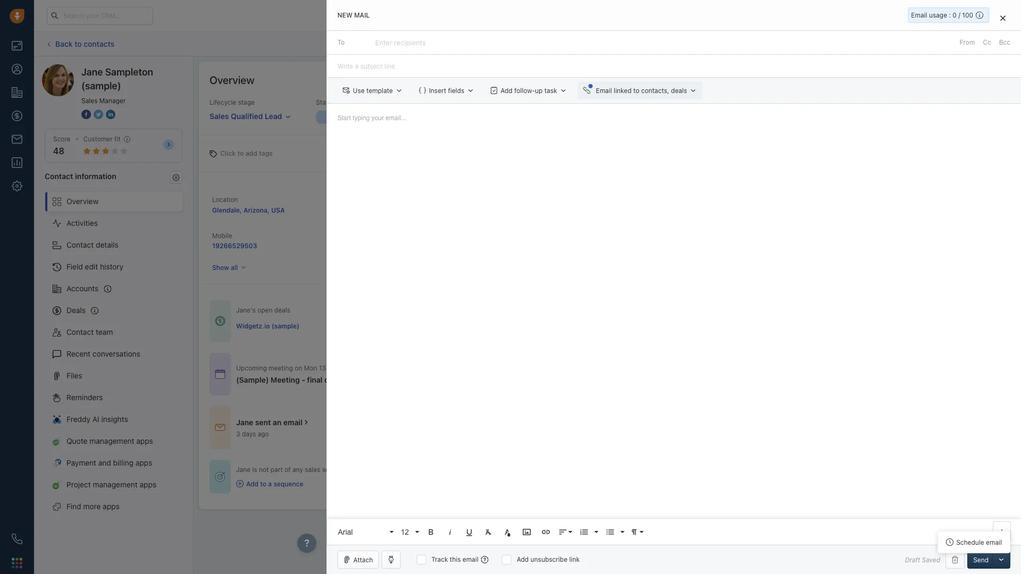 Task type: describe. For each thing, give the bounding box(es) containing it.
email for email linked to contacts, deals
[[596, 87, 612, 94]]

add deal button
[[920, 35, 968, 53]]

linkedin circled image
[[106, 109, 115, 120]]

1 nov, from the left
[[328, 364, 341, 372]]

schedule email
[[957, 539, 1002, 546]]

attach
[[353, 556, 373, 564]]

quote management apps
[[66, 437, 153, 446]]

more
[[83, 502, 101, 511]]

attach button
[[337, 551, 379, 569]]

schedule
[[957, 539, 985, 546]]

overview
[[973, 76, 1000, 84]]

0
[[953, 11, 957, 19]]

dialog containing arial
[[327, 0, 1021, 575]]

contact for contact information
[[45, 172, 73, 180]]

clear formatting image
[[484, 528, 493, 537]]

jane's
[[236, 307, 256, 314]]

find
[[66, 502, 81, 511]]

:
[[949, 11, 951, 19]]

all
[[231, 264, 238, 271]]

jane for jane is not part of any sales sequence.
[[236, 466, 251, 474]]

use template button
[[337, 81, 408, 100]]

0 horizontal spatial deals
[[274, 307, 290, 314]]

on
[[295, 364, 302, 372]]

part
[[271, 466, 283, 474]]

arizona,
[[244, 206, 270, 214]]

customer
[[83, 135, 113, 143]]

to for add to a sequence
[[260, 480, 267, 488]]

align image
[[558, 528, 568, 537]]

find more apps
[[66, 502, 120, 511]]

meeting
[[271, 376, 300, 385]]

apps right billing
[[135, 459, 152, 468]]

ago
[[258, 430, 269, 438]]

days
[[242, 430, 256, 438]]

1 horizontal spatial (sample)
[[272, 323, 299, 330]]

link
[[569, 556, 580, 564]]

contact information
[[45, 172, 116, 180]]

jane for jane sampleton (sample)
[[81, 66, 103, 77]]

upcoming
[[236, 364, 267, 372]]

customize
[[939, 76, 971, 84]]

sales
[[305, 466, 320, 474]]

12 button
[[397, 522, 420, 543]]

any
[[293, 466, 303, 474]]

the
[[387, 376, 399, 385]]

1 horizontal spatial email
[[463, 556, 479, 564]]

track this email
[[432, 556, 479, 564]]

discussion
[[325, 376, 363, 385]]

jane's open deals
[[236, 307, 290, 314]]

sales qualified lead link
[[210, 107, 291, 122]]

add for add follow-up task
[[501, 87, 513, 94]]

field edit history
[[66, 263, 123, 271]]

mobile
[[212, 232, 232, 240]]

new link
[[316, 111, 431, 124]]

mon
[[304, 364, 317, 372]]

add for add to a sequence
[[246, 480, 259, 488]]

unordered list image
[[606, 528, 615, 537]]

container_wx8msf4aqz5i3rn1 image for jane's open deals
[[215, 316, 226, 327]]

13
[[319, 364, 326, 372]]

payment and billing apps
[[66, 459, 152, 468]]

from
[[960, 39, 975, 46]]

23:30
[[376, 364, 394, 372]]

use template
[[353, 87, 393, 94]]

wed
[[403, 364, 417, 372]]

new for new mail
[[337, 11, 352, 19]]

lifecycle
[[210, 99, 236, 106]]

container_wx8msf4aqz5i3rn1 image for upcoming meeting on mon 13 nov, 2023 from 23:30 to wed 15 nov, 2023 at 00:00
[[215, 369, 226, 380]]

add unsubscribe link
[[517, 556, 580, 564]]

add for add unsubscribe link
[[517, 556, 529, 564]]

mobile 19266529503
[[212, 232, 257, 250]]

insert fields
[[429, 87, 464, 94]]

linked
[[614, 87, 632, 94]]

recent conversations
[[66, 350, 140, 359]]

/
[[959, 11, 961, 19]]

2 2023 from the left
[[442, 364, 458, 372]]

history
[[100, 263, 123, 271]]

contacts,
[[641, 87, 669, 94]]

contact for contact team
[[66, 328, 94, 337]]

container_wx8msf4aqz5i3rn1 image for jane sent an email
[[215, 423, 226, 433]]

mail
[[354, 11, 370, 19]]

sampleton
[[105, 66, 153, 77]]

email linked to contacts, deals
[[596, 87, 687, 94]]

00:00
[[468, 364, 486, 372]]

-
[[302, 376, 305, 385]]

management for project
[[93, 481, 138, 489]]

1 vertical spatial email
[[986, 539, 1002, 546]]

location
[[212, 196, 238, 203]]

Search your CRM... text field
[[47, 7, 153, 25]]

sent
[[255, 418, 271, 427]]

to for click to add tags
[[238, 150, 244, 157]]

accounts
[[66, 284, 99, 293]]

from
[[360, 364, 374, 372]]

back to contacts link
[[45, 36, 115, 52]]

add to a sequence
[[246, 480, 303, 488]]

back to contacts
[[55, 39, 114, 48]]

add for add deal
[[936, 40, 948, 48]]

1 2023 from the left
[[343, 364, 359, 372]]

status
[[316, 99, 335, 106]]

bcc
[[999, 39, 1011, 46]]

phone image
[[12, 534, 22, 545]]

0 horizontal spatial container_wx8msf4aqz5i3rn1 image
[[215, 472, 226, 482]]

insert
[[429, 87, 446, 94]]

sequence
[[274, 480, 303, 488]]

add
[[246, 150, 257, 157]]

to inside upcoming meeting on mon 13 nov, 2023 from 23:30 to wed 15 nov, 2023 at 00:00 (sample) meeting - final discussion about the deal
[[396, 364, 402, 372]]

customize overview
[[939, 76, 1000, 84]]

apps for find more apps
[[103, 502, 120, 511]]



Task type: vqa. For each thing, say whether or not it's contained in the screenshot.
(Sample)
yes



Task type: locate. For each thing, give the bounding box(es) containing it.
final
[[307, 376, 323, 385]]

customer fit
[[83, 135, 121, 143]]

0 horizontal spatial deal
[[401, 376, 416, 385]]

italic (⌘i) image
[[445, 528, 455, 537]]

email up send "button"
[[986, 539, 1002, 546]]

track
[[432, 556, 448, 564]]

to for back to contacts
[[75, 39, 82, 48]]

new mail
[[337, 11, 370, 19]]

0 vertical spatial contact
[[45, 172, 73, 180]]

jane inside jane sampleton (sample)
[[81, 66, 103, 77]]

to left wed
[[396, 364, 402, 372]]

to inside button
[[633, 87, 639, 94]]

3
[[236, 430, 240, 438]]

apps down payment and billing apps
[[140, 481, 156, 489]]

email
[[283, 418, 303, 427], [986, 539, 1002, 546], [463, 556, 479, 564]]

new
[[337, 11, 352, 19], [370, 114, 383, 121]]

ordered list image
[[580, 528, 589, 537]]

15
[[419, 364, 426, 372]]

customize overview button
[[923, 72, 1005, 87]]

1 horizontal spatial deal
[[950, 40, 963, 48]]

to left the add
[[238, 150, 244, 157]]

1 horizontal spatial sales
[[210, 112, 229, 121]]

0 horizontal spatial (sample)
[[81, 80, 121, 91]]

to right linked
[[633, 87, 639, 94]]

jane down contacts at the left
[[81, 66, 103, 77]]

0 vertical spatial deal
[[950, 40, 963, 48]]

phone element
[[6, 529, 28, 550]]

details
[[96, 241, 118, 250]]

apps for quote management apps
[[136, 437, 153, 446]]

twitter circled image
[[94, 109, 103, 120]]

deals inside button
[[671, 87, 687, 94]]

nov, right 13
[[328, 364, 341, 372]]

glendale, arizona, usa link
[[212, 206, 285, 214]]

overview up lifecycle stage on the top of the page
[[210, 73, 255, 86]]

about
[[365, 376, 385, 385]]

deals right contacts,
[[671, 87, 687, 94]]

container_wx8msf4aqz5i3rn1 image left upcoming
[[215, 369, 226, 380]]

deal inside add deal button
[[950, 40, 963, 48]]

1 horizontal spatial new
[[370, 114, 383, 121]]

to right back
[[75, 39, 82, 48]]

jane sent an email 3 days ago
[[236, 418, 303, 438]]

management down payment and billing apps
[[93, 481, 138, 489]]

send
[[974, 556, 989, 564]]

0 horizontal spatial nov,
[[328, 364, 341, 372]]

up
[[535, 87, 543, 94]]

dialog
[[327, 0, 1021, 575]]

2023
[[343, 364, 359, 372], [442, 364, 458, 372]]

0 vertical spatial jane
[[81, 66, 103, 77]]

add down is
[[246, 480, 259, 488]]

contact down activities
[[66, 241, 94, 250]]

email right this
[[463, 556, 479, 564]]

3 container_wx8msf4aqz5i3rn1 image from the top
[[215, 423, 226, 433]]

back
[[55, 39, 73, 48]]

new inside dialog
[[337, 11, 352, 19]]

deals right open
[[274, 307, 290, 314]]

deal down wed
[[401, 376, 416, 385]]

team
[[96, 328, 113, 337]]

contact for contact details
[[66, 241, 94, 250]]

1 container_wx8msf4aqz5i3rn1 image from the top
[[215, 316, 226, 327]]

click to add tags
[[220, 150, 273, 157]]

(sample) up sales manager
[[81, 80, 121, 91]]

freshworks switcher image
[[12, 558, 22, 569]]

email left usage
[[911, 11, 928, 19]]

2 horizontal spatial email
[[986, 539, 1002, 546]]

arial button
[[334, 522, 395, 543]]

1 vertical spatial contact
[[66, 241, 94, 250]]

add left unsubscribe on the bottom right
[[517, 556, 529, 564]]

apps right more
[[103, 502, 120, 511]]

jane inside the jane sent an email 3 days ago
[[236, 418, 253, 427]]

arial
[[338, 528, 353, 536]]

1 horizontal spatial email
[[911, 11, 928, 19]]

email
[[911, 11, 928, 19], [596, 87, 612, 94]]

0 vertical spatial overview
[[210, 73, 255, 86]]

1 vertical spatial sales
[[210, 112, 229, 121]]

1 vertical spatial email
[[596, 87, 612, 94]]

apps up payment and billing apps
[[136, 437, 153, 446]]

container_wx8msf4aqz5i3rn1 image left the widgetz.io
[[215, 316, 226, 327]]

container_wx8msf4aqz5i3rn1 image
[[215, 472, 226, 482], [236, 480, 244, 488]]

application
[[327, 104, 1021, 545]]

cc
[[983, 39, 991, 46]]

add inside button
[[936, 40, 948, 48]]

to inside "link"
[[75, 39, 82, 48]]

1 horizontal spatial 2023
[[442, 364, 458, 372]]

email right an
[[283, 418, 303, 427]]

container_wx8msf4aqz5i3rn1 image
[[215, 316, 226, 327], [215, 369, 226, 380], [215, 423, 226, 433]]

1 horizontal spatial deals
[[671, 87, 687, 94]]

insert fields button
[[414, 81, 480, 100]]

sales for sales qualified lead
[[210, 112, 229, 121]]

saved
[[922, 556, 941, 564]]

facebook circled image
[[81, 109, 91, 120]]

insert link (⌘k) image
[[541, 528, 551, 537]]

information
[[75, 172, 116, 180]]

follow-
[[514, 87, 535, 94]]

nov, right 15
[[427, 364, 441, 372]]

insert image (⌘p) image
[[522, 528, 532, 537]]

to
[[75, 39, 82, 48], [633, 87, 639, 94], [238, 150, 244, 157], [396, 364, 402, 372], [260, 480, 267, 488]]

paragraph format image
[[630, 528, 639, 537]]

email for email usage : 0 / 100
[[911, 11, 928, 19]]

nov,
[[328, 364, 341, 372], [427, 364, 441, 372]]

(sample) inside jane sampleton (sample)
[[81, 80, 121, 91]]

score
[[53, 135, 71, 143]]

container_wx8msf4aqz5i3rn1 image left is
[[215, 472, 226, 482]]

this
[[450, 556, 461, 564]]

deal down 0
[[950, 40, 963, 48]]

widgetz.io (sample)
[[236, 323, 299, 330]]

2023 up discussion
[[343, 364, 359, 372]]

sales qualified lead
[[210, 112, 282, 121]]

1 vertical spatial management
[[93, 481, 138, 489]]

2 vertical spatial jane
[[236, 466, 251, 474]]

contact up recent
[[66, 328, 94, 337]]

Enter recipients text field
[[375, 34, 428, 51]]

send button
[[968, 551, 995, 569]]

0 horizontal spatial sales
[[81, 97, 98, 104]]

container_wx8msf4aqz5i3rn1 image inside add to a sequence link
[[236, 480, 244, 488]]

(sample)
[[236, 376, 269, 385]]

meeting
[[269, 364, 293, 372]]

email inside button
[[596, 87, 612, 94]]

2023 left at
[[442, 364, 458, 372]]

container_wx8msf4aqz5i3rn1 image left a
[[236, 480, 244, 488]]

0 horizontal spatial 2023
[[343, 364, 359, 372]]

0 vertical spatial (sample)
[[81, 80, 121, 91]]

0 vertical spatial container_wx8msf4aqz5i3rn1 image
[[215, 316, 226, 327]]

text color image
[[503, 528, 513, 537]]

and
[[98, 459, 111, 468]]

1 horizontal spatial nov,
[[427, 364, 441, 372]]

email inside the jane sent an email 3 days ago
[[283, 418, 303, 427]]

management for quote
[[90, 437, 134, 446]]

stage
[[238, 99, 255, 106]]

edit
[[85, 263, 98, 271]]

1 vertical spatial new
[[370, 114, 383, 121]]

show
[[212, 264, 229, 271]]

0 horizontal spatial overview
[[66, 197, 99, 206]]

apps for project management apps
[[140, 481, 156, 489]]

2 container_wx8msf4aqz5i3rn1 image from the top
[[215, 369, 226, 380]]

activities
[[66, 219, 98, 228]]

sales for sales manager
[[81, 97, 98, 104]]

to left a
[[260, 480, 267, 488]]

jane for jane sent an email 3 days ago
[[236, 418, 253, 427]]

contact down 48 "button" at top
[[45, 172, 73, 180]]

field
[[66, 263, 83, 271]]

2 vertical spatial container_wx8msf4aqz5i3rn1 image
[[215, 423, 226, 433]]

2 vertical spatial email
[[463, 556, 479, 564]]

jane left is
[[236, 466, 251, 474]]

0 horizontal spatial email
[[283, 418, 303, 427]]

Write a subject line text field
[[327, 55, 1021, 77]]

2 vertical spatial contact
[[66, 328, 94, 337]]

0 vertical spatial sales
[[81, 97, 98, 104]]

sequence.
[[322, 466, 353, 474]]

quote
[[66, 437, 87, 446]]

0 vertical spatial new
[[337, 11, 352, 19]]

add deal
[[936, 40, 963, 48]]

add left from
[[936, 40, 948, 48]]

insights
[[101, 415, 128, 424]]

48
[[53, 146, 64, 156]]

contact details
[[66, 241, 118, 250]]

overview up activities
[[66, 197, 99, 206]]

2 nov, from the left
[[427, 364, 441, 372]]

0 vertical spatial deals
[[671, 87, 687, 94]]

0 horizontal spatial email
[[596, 87, 612, 94]]

not
[[259, 466, 269, 474]]

open
[[258, 307, 273, 314]]

email image
[[916, 11, 923, 20]]

new left 'mail'
[[337, 11, 352, 19]]

management up payment and billing apps
[[90, 437, 134, 446]]

add left follow- on the right top of page
[[501, 87, 513, 94]]

1 vertical spatial deals
[[274, 307, 290, 314]]

upcoming meeting on mon 13 nov, 2023 from 23:30 to wed 15 nov, 2023 at 00:00 (sample) meeting - final discussion about the deal
[[236, 364, 486, 385]]

sales up facebook circled 'icon' on the left of the page
[[81, 97, 98, 104]]

conversations
[[93, 350, 140, 359]]

to
[[337, 39, 345, 46]]

1 vertical spatial overview
[[66, 197, 99, 206]]

unsubscribe
[[531, 556, 568, 564]]

project management apps
[[66, 481, 156, 489]]

email usage : 0 / 100
[[911, 11, 973, 19]]

jane sampleton (sample)
[[81, 66, 153, 91]]

email left linked
[[596, 87, 612, 94]]

payment
[[66, 459, 96, 468]]

widgetz.io (sample) link
[[236, 322, 299, 331]]

of
[[285, 466, 291, 474]]

jane up days
[[236, 418, 253, 427]]

1 vertical spatial (sample)
[[272, 323, 299, 330]]

application containing arial
[[327, 104, 1021, 545]]

sales down the lifecycle
[[210, 112, 229, 121]]

0 vertical spatial email
[[911, 11, 928, 19]]

at
[[460, 364, 466, 372]]

draft
[[905, 556, 920, 564]]

0 vertical spatial email
[[283, 418, 303, 427]]

1 vertical spatial container_wx8msf4aqz5i3rn1 image
[[215, 369, 226, 380]]

a
[[268, 480, 272, 488]]

manager
[[99, 97, 126, 104]]

new for new
[[370, 114, 383, 121]]

click
[[220, 150, 236, 157]]

new inside 'link'
[[370, 114, 383, 121]]

100
[[962, 11, 973, 19]]

underline (⌘u) image
[[465, 528, 474, 537]]

container_wx8msf4aqz5i3rn1 image left 3
[[215, 423, 226, 433]]

qualified
[[231, 112, 263, 121]]

recent
[[66, 350, 91, 359]]

1 vertical spatial jane
[[236, 418, 253, 427]]

deal inside upcoming meeting on mon 13 nov, 2023 from 23:30 to wed 15 nov, 2023 at 00:00 (sample) meeting - final discussion about the deal
[[401, 376, 416, 385]]

new down template
[[370, 114, 383, 121]]

(sample) down open
[[272, 323, 299, 330]]

contact team
[[66, 328, 113, 337]]

1 horizontal spatial overview
[[210, 73, 255, 86]]

bold (⌘b) image
[[426, 528, 436, 537]]

0 vertical spatial management
[[90, 437, 134, 446]]

1 horizontal spatial container_wx8msf4aqz5i3rn1 image
[[236, 480, 244, 488]]

usage
[[929, 11, 947, 19]]

close image
[[1001, 15, 1006, 21]]

1 vertical spatial deal
[[401, 376, 416, 385]]

billing
[[113, 459, 133, 468]]

0 horizontal spatial new
[[337, 11, 352, 19]]

mng settings image
[[172, 174, 180, 181]]

reminders
[[66, 393, 103, 402]]

12
[[401, 528, 409, 536]]



